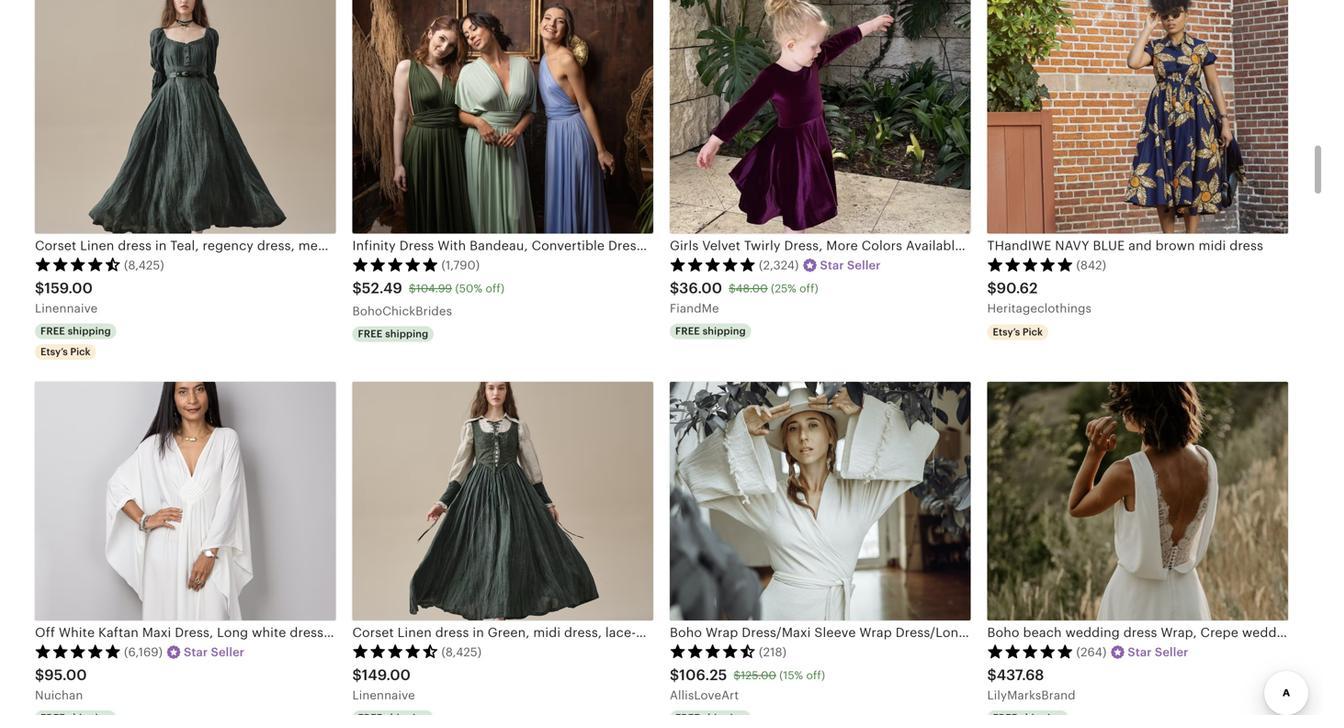 Task type: describe. For each thing, give the bounding box(es) containing it.
2 dress, from the left
[[656, 626, 693, 641]]

(218)
[[759, 646, 787, 660]]

(1,790)
[[441, 259, 480, 273]]

149.00
[[362, 667, 411, 684]]

girls velvet twirly dress, more colors available, handmade by fi and me, velveteen twirl dress, holiday photoshoot, blue, christmas green image
[[670, 0, 971, 234]]

1 horizontal spatial pick
[[1022, 327, 1043, 338]]

2 wrap from the left
[[859, 626, 892, 641]]

boho wrap dress/maxi sleeve wrap dress/long kimono dress/organic cotton dress/offwhite
[[670, 626, 1257, 641]]

106.25
[[679, 667, 727, 684]]

52.49
[[362, 280, 402, 297]]

$ for 149.00
[[352, 667, 362, 684]]

bohochickbrides
[[352, 304, 452, 318]]

kimono
[[970, 626, 1018, 641]]

$ 90.62 heritageclothings
[[987, 280, 1092, 316]]

star seller for 437.68
[[1128, 646, 1188, 660]]

off white kaftan maxi dress, long white dress, women's kaftan, white evening dress, resort dress, plus size caftan dress, goddess dress image
[[35, 382, 336, 621]]

5 out of 5 stars image up the 52.49
[[352, 257, 439, 272]]

off) for 106.25
[[806, 670, 825, 682]]

1 wrap from the left
[[706, 626, 738, 641]]

(15%
[[779, 670, 803, 682]]

2 horizontal spatial dress
[[1230, 239, 1263, 253]]

free shipping for 52.49
[[358, 329, 428, 340]]

boho beach wedding dress wrap, crepe wedding dress open back, simple wedding dress, bridal gown | erica image
[[987, 382, 1288, 621]]

sleeve
[[814, 626, 856, 641]]

(8,425) for 149.00
[[441, 646, 482, 660]]

heritageclothings
[[987, 302, 1092, 316]]

4.5 out of 5 stars image for 159.00
[[35, 257, 121, 272]]

party
[[794, 626, 827, 641]]

navy
[[1055, 239, 1089, 253]]

1 horizontal spatial dress
[[830, 626, 864, 641]]

$ for 36.00
[[670, 280, 679, 297]]

in
[[473, 626, 484, 641]]

green,
[[488, 626, 530, 641]]

free shipping for 36.00
[[675, 326, 746, 337]]

seller for 437.68
[[1155, 646, 1188, 660]]

star seller for 95.00
[[184, 646, 245, 660]]

(264)
[[1076, 646, 1107, 660]]

midi for 149.00
[[533, 626, 561, 641]]

|
[[868, 626, 871, 641]]

shipping for 36.00
[[703, 326, 746, 337]]

brown
[[1155, 239, 1195, 253]]

etsy's pick
[[993, 327, 1043, 338]]

1 horizontal spatial etsy's
[[993, 327, 1020, 338]]

linennaive for 149.00
[[352, 689, 415, 703]]

star for 437.68
[[1128, 646, 1152, 660]]

159.00
[[44, 280, 93, 297]]

437.68
[[997, 667, 1044, 684]]

2 horizontal spatial linennaive
[[875, 626, 942, 641]]

boho wrap dress/maxi sleeve wrap dress/long kimono dress/organic cotton dress/offwhite image
[[670, 382, 971, 621]]

dress/organic
[[1022, 626, 1112, 641]]

shipping for 52.49
[[385, 329, 428, 340]]

dress,
[[752, 626, 791, 641]]



Task type: vqa. For each thing, say whether or not it's contained in the screenshot.
$ inside the $ 149.00 Linennaive
yes



Task type: locate. For each thing, give the bounding box(es) containing it.
$ 106.25 $ 125.00 (15% off) allisloveart
[[670, 667, 825, 703]]

wrap right the boho
[[706, 626, 738, 641]]

shipping down bohochickbrides
[[385, 329, 428, 340]]

$ inside $ 159.00 linennaive
[[35, 280, 44, 297]]

$ inside the $ 95.00 nuichan
[[35, 667, 44, 684]]

cotton
[[1115, 626, 1159, 641]]

etsy's down heritageclothings
[[993, 327, 1020, 338]]

shipping
[[68, 326, 111, 337], [703, 326, 746, 337], [385, 329, 428, 340]]

0 horizontal spatial (8,425)
[[124, 259, 164, 273]]

star seller right (6,169)
[[184, 646, 245, 660]]

1 horizontal spatial star
[[820, 259, 844, 273]]

1 vertical spatial pick
[[70, 346, 90, 358]]

up
[[636, 626, 652, 641]]

0 horizontal spatial midi
[[533, 626, 561, 641]]

linennaive down 159.00
[[35, 302, 98, 316]]

5 out of 5 stars image down thandiwe
[[987, 257, 1074, 272]]

blue
[[1093, 239, 1125, 253]]

1 horizontal spatial seller
[[847, 259, 881, 273]]

dress/long
[[896, 626, 967, 641]]

2 horizontal spatial shipping
[[703, 326, 746, 337]]

linen
[[397, 626, 432, 641]]

$ 437.68 lilymarksbrand
[[987, 667, 1076, 703]]

shipping down fiandme
[[703, 326, 746, 337]]

1 vertical spatial linennaive
[[875, 626, 942, 641]]

free shipping
[[675, 326, 746, 337], [358, 329, 428, 340]]

etsy's inside free shipping etsy's pick
[[40, 346, 68, 358]]

4.5 out of 5 stars image for 149.00
[[352, 645, 439, 659]]

star seller
[[820, 259, 881, 273], [184, 646, 245, 660], [1128, 646, 1188, 660]]

etsy's
[[993, 327, 1020, 338], [40, 346, 68, 358]]

5 out of 5 stars image for 90.62
[[987, 257, 1074, 272]]

5 out of 5 stars image for 95.00
[[35, 645, 121, 659]]

0 horizontal spatial star seller
[[184, 646, 245, 660]]

off)
[[486, 283, 504, 295], [799, 283, 818, 295], [806, 670, 825, 682]]

4.5 out of 5 stars image up 149.00
[[352, 645, 439, 659]]

5 out of 5 stars image up 95.00
[[35, 645, 121, 659]]

2 horizontal spatial star seller
[[1128, 646, 1188, 660]]

(6,169)
[[124, 646, 163, 660]]

star
[[820, 259, 844, 273], [184, 646, 208, 660], [1128, 646, 1152, 660]]

$ for 437.68
[[987, 667, 997, 684]]

off) for 52.49
[[486, 283, 504, 295]]

star right (2,324)
[[820, 259, 844, 273]]

$ 95.00 nuichan
[[35, 667, 87, 703]]

midi right brown
[[1199, 239, 1226, 253]]

$ 36.00 $ 48.00 (25% off) fiandme
[[670, 280, 818, 316]]

pick
[[1022, 327, 1043, 338], [70, 346, 90, 358]]

dress/maxi
[[742, 626, 811, 641]]

0 horizontal spatial dress
[[435, 626, 469, 641]]

corset linen dress in green, midi dress, lace-up dress, cocktail dress, party dress | linennaive image
[[352, 382, 653, 621]]

95.00
[[44, 667, 87, 684]]

dress/offwhite
[[1162, 626, 1257, 641]]

free down fiandme
[[675, 326, 700, 337]]

0 horizontal spatial shipping
[[68, 326, 111, 337]]

$ 149.00 linennaive
[[352, 667, 415, 703]]

(25%
[[771, 283, 796, 295]]

thandiwe
[[987, 239, 1052, 253]]

0 vertical spatial etsy's
[[993, 327, 1020, 338]]

1 horizontal spatial free shipping
[[675, 326, 746, 337]]

$ for 95.00
[[35, 667, 44, 684]]

1 horizontal spatial star seller
[[820, 259, 881, 273]]

seller
[[847, 259, 881, 273], [211, 646, 245, 660], [1155, 646, 1188, 660]]

104.99
[[416, 283, 452, 295]]

fiandme
[[670, 302, 719, 316]]

free for 52.49
[[358, 329, 383, 340]]

5 out of 5 stars image
[[352, 257, 439, 272], [670, 257, 756, 272], [987, 257, 1074, 272], [35, 645, 121, 659], [987, 645, 1074, 659]]

1 horizontal spatial free
[[358, 329, 383, 340]]

1 vertical spatial midi
[[533, 626, 561, 641]]

0 horizontal spatial star
[[184, 646, 208, 660]]

corset
[[352, 626, 394, 641]]

dress left 'in'
[[435, 626, 469, 641]]

free shipping down fiandme
[[675, 326, 746, 337]]

2 vertical spatial linennaive
[[352, 689, 415, 703]]

dress left |
[[830, 626, 864, 641]]

seller right (6,169)
[[211, 646, 245, 660]]

$ for 159.00
[[35, 280, 44, 297]]

linennaive for 159.00
[[35, 302, 98, 316]]

off) right (25%
[[799, 283, 818, 295]]

free shipping etsy's pick
[[40, 326, 111, 358]]

free down bohochickbrides
[[358, 329, 383, 340]]

free inside free shipping etsy's pick
[[40, 326, 65, 337]]

0 horizontal spatial wrap
[[706, 626, 738, 641]]

(8,425)
[[124, 259, 164, 273], [441, 646, 482, 660]]

off) right (50%
[[486, 283, 504, 295]]

0 vertical spatial midi
[[1199, 239, 1226, 253]]

cocktail
[[697, 626, 748, 641]]

0 vertical spatial (8,425)
[[124, 259, 164, 273]]

off) for 36.00
[[799, 283, 818, 295]]

off) inside $ 52.49 $ 104.99 (50% off)
[[486, 283, 504, 295]]

seller for 95.00
[[211, 646, 245, 660]]

off) inside $ 106.25 $ 125.00 (15% off) allisloveart
[[806, 670, 825, 682]]

off) right (15%
[[806, 670, 825, 682]]

lace-
[[605, 626, 636, 641]]

0 horizontal spatial linennaive
[[35, 302, 98, 316]]

(2,324)
[[759, 259, 799, 273]]

free for 36.00
[[675, 326, 700, 337]]

$ 159.00 linennaive
[[35, 280, 98, 316]]

corset linen dress in teal, regency dress, medieval linen dress, maxi linen dress,  fit and flared dress | linennaive image
[[35, 0, 336, 234]]

1 horizontal spatial wrap
[[859, 626, 892, 641]]

1 horizontal spatial dress,
[[656, 626, 693, 641]]

boho
[[670, 626, 702, 641]]

$ for 90.62
[[987, 280, 997, 297]]

star for 36.00
[[820, 259, 844, 273]]

$ inside the $ 149.00 linennaive
[[352, 667, 362, 684]]

dress
[[1230, 239, 1263, 253], [435, 626, 469, 641], [830, 626, 864, 641]]

1 horizontal spatial (8,425)
[[441, 646, 482, 660]]

4.5 out of 5 stars image
[[35, 257, 121, 272], [352, 645, 439, 659], [670, 645, 756, 659]]

linennaive right |
[[875, 626, 942, 641]]

corset linen dress in green, midi dress, lace-up dress, cocktail dress, party dress | linennaive
[[352, 626, 942, 641]]

90.62
[[997, 280, 1038, 297]]

1 horizontal spatial midi
[[1199, 239, 1226, 253]]

2 horizontal spatial free
[[675, 326, 700, 337]]

seller right (2,324)
[[847, 259, 881, 273]]

star seller for 36.00
[[820, 259, 881, 273]]

star down cotton
[[1128, 646, 1152, 660]]

midi
[[1199, 239, 1226, 253], [533, 626, 561, 641]]

and
[[1128, 239, 1152, 253]]

linennaive
[[35, 302, 98, 316], [875, 626, 942, 641], [352, 689, 415, 703]]

0 horizontal spatial seller
[[211, 646, 245, 660]]

lilymarksbrand
[[987, 689, 1076, 703]]

nuichan
[[35, 689, 83, 703]]

5 out of 5 stars image for 437.68
[[987, 645, 1074, 659]]

star for 95.00
[[184, 646, 208, 660]]

0 horizontal spatial pick
[[70, 346, 90, 358]]

48.00
[[736, 283, 768, 295]]

0 vertical spatial linennaive
[[35, 302, 98, 316]]

thandiwe navy blue and brown midi dress
[[987, 239, 1263, 253]]

1 horizontal spatial shipping
[[385, 329, 428, 340]]

midi right green, on the left of page
[[533, 626, 561, 641]]

thandiwe navy blue and brown midi dress image
[[987, 0, 1288, 234]]

$ 52.49 $ 104.99 (50% off)
[[352, 280, 504, 297]]

dress right brown
[[1230, 239, 1263, 253]]

seller down cotton
[[1155, 646, 1188, 660]]

seller for 36.00
[[847, 259, 881, 273]]

36.00
[[679, 280, 722, 297]]

pick down $ 159.00 linennaive
[[70, 346, 90, 358]]

free down $ 159.00 linennaive
[[40, 326, 65, 337]]

(842)
[[1076, 259, 1106, 273]]

(50%
[[455, 283, 482, 295]]

1 horizontal spatial 4.5 out of 5 stars image
[[352, 645, 439, 659]]

dress,
[[564, 626, 602, 641], [656, 626, 693, 641]]

$
[[35, 280, 44, 297], [352, 280, 362, 297], [670, 280, 679, 297], [987, 280, 997, 297], [409, 283, 416, 295], [729, 283, 736, 295], [35, 667, 44, 684], [352, 667, 362, 684], [670, 667, 679, 684], [987, 667, 997, 684], [734, 670, 741, 682]]

1 vertical spatial (8,425)
[[441, 646, 482, 660]]

4.5 out of 5 stars image down cocktail at the right
[[670, 645, 756, 659]]

0 horizontal spatial etsy's
[[40, 346, 68, 358]]

0 vertical spatial pick
[[1022, 327, 1043, 338]]

star right (6,169)
[[184, 646, 208, 660]]

5 out of 5 stars image up 437.68 at the right bottom of the page
[[987, 645, 1074, 659]]

linennaive down 149.00
[[352, 689, 415, 703]]

1 dress, from the left
[[564, 626, 602, 641]]

allisloveart
[[670, 689, 739, 703]]

$ inside $ 90.62 heritageclothings
[[987, 280, 997, 297]]

0 horizontal spatial free shipping
[[358, 329, 428, 340]]

0 horizontal spatial dress,
[[564, 626, 602, 641]]

125.00
[[741, 670, 776, 682]]

dress, right up
[[656, 626, 693, 641]]

0 horizontal spatial 4.5 out of 5 stars image
[[35, 257, 121, 272]]

wrap
[[706, 626, 738, 641], [859, 626, 892, 641]]

wrap right sleeve
[[859, 626, 892, 641]]

(8,425) for 159.00
[[124, 259, 164, 273]]

$ for 52.49
[[352, 280, 362, 297]]

4.5 out of 5 stars image up 159.00
[[35, 257, 121, 272]]

$ inside $ 437.68 lilymarksbrand
[[987, 667, 997, 684]]

0 horizontal spatial free
[[40, 326, 65, 337]]

free
[[40, 326, 65, 337], [675, 326, 700, 337], [358, 329, 383, 340]]

1 vertical spatial etsy's
[[40, 346, 68, 358]]

free shipping down bohochickbrides
[[358, 329, 428, 340]]

infinity dress with bandeau, convertible dress, bridesmaid dress, long  dress plus size, multi-way dress,  wrap dress image
[[352, 0, 653, 234]]

2 horizontal spatial star
[[1128, 646, 1152, 660]]

etsy's down $ 159.00 linennaive
[[40, 346, 68, 358]]

pick inside free shipping etsy's pick
[[70, 346, 90, 358]]

$ inside $ 52.49 $ 104.99 (50% off)
[[409, 283, 416, 295]]

off) inside $ 36.00 $ 48.00 (25% off) fiandme
[[799, 283, 818, 295]]

star seller right (2,324)
[[820, 259, 881, 273]]

5 out of 5 stars image up 36.00
[[670, 257, 756, 272]]

dress, left lace-
[[564, 626, 602, 641]]

$ for 106.25
[[670, 667, 679, 684]]

star seller down cotton
[[1128, 646, 1188, 660]]

2 horizontal spatial seller
[[1155, 646, 1188, 660]]

1 horizontal spatial linennaive
[[352, 689, 415, 703]]

pick down heritageclothings
[[1022, 327, 1043, 338]]

shipping inside free shipping etsy's pick
[[68, 326, 111, 337]]

2 horizontal spatial 4.5 out of 5 stars image
[[670, 645, 756, 659]]

shipping down $ 159.00 linennaive
[[68, 326, 111, 337]]

midi for 90.62
[[1199, 239, 1226, 253]]



